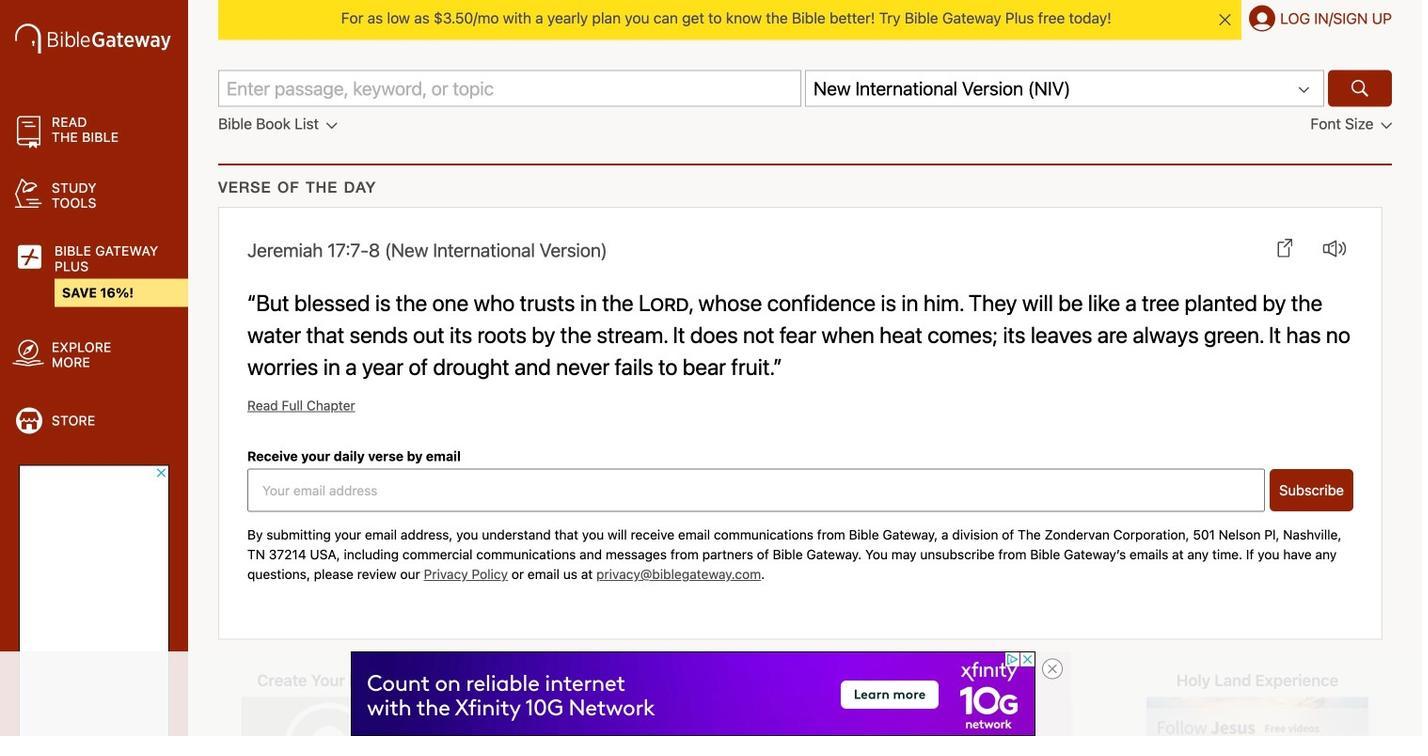 Task type: describe. For each thing, give the bounding box(es) containing it.
1 horizontal spatial advertisement element
[[351, 652, 1036, 737]]

user notice alert
[[188, 0, 1423, 40]]

Your Email Address field
[[247, 469, 1266, 512]]



Task type: locate. For each thing, give the bounding box(es) containing it.
None search field
[[218, 70, 1392, 107]]

3 homepage block image image from the left
[[845, 698, 1067, 737]]

0 horizontal spatial advertisement element
[[19, 465, 169, 737]]

2 homepage block image image from the left
[[544, 698, 766, 737]]

1 homepage block image image from the left
[[242, 698, 464, 737]]

Quick Search text field
[[218, 70, 802, 107]]

advertisement element
[[19, 465, 169, 737], [351, 652, 1036, 737]]

search image
[[1349, 77, 1372, 100]]

homepage block image image
[[242, 698, 464, 737], [544, 698, 766, 737], [845, 698, 1067, 737], [1147, 698, 1369, 737]]

share image
[[1278, 239, 1293, 258]]

4 homepage block image image from the left
[[1147, 698, 1369, 737]]



